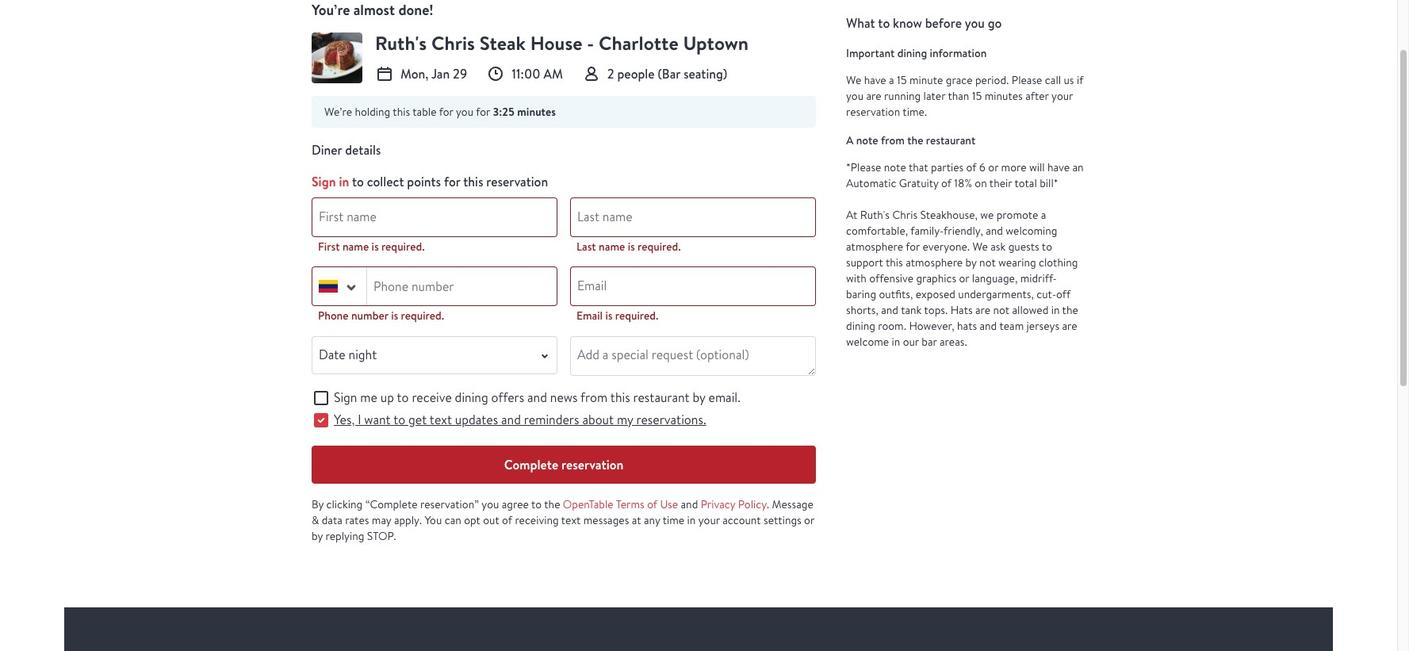 Task type: describe. For each thing, give the bounding box(es) containing it.
more
[[1001, 160, 1027, 174]]

note for from
[[856, 133, 878, 148]]

number
[[351, 309, 389, 323]]

any
[[644, 513, 660, 527]]

cut-
[[1037, 287, 1057, 301]]

out
[[483, 513, 499, 527]]

get
[[409, 411, 427, 428]]

to left get
[[394, 411, 405, 428]]

information
[[930, 46, 987, 60]]

-
[[587, 30, 594, 56]]

Add a special request (optional) text field
[[571, 337, 815, 375]]

in down 'off'
[[1051, 303, 1060, 317]]

exposed
[[916, 287, 956, 301]]

we're
[[324, 105, 352, 119]]

stop.
[[367, 529, 396, 543]]

0 horizontal spatial reservation
[[486, 173, 548, 190]]

to up the receiving
[[531, 497, 542, 511]]

complete reservation button
[[312, 446, 816, 484]]

by inside . message & data rates may apply. you can opt out of receiving text messages at any time in your account settings or by replying stop.
[[312, 529, 323, 543]]

important
[[846, 46, 895, 60]]

in left our
[[892, 335, 900, 349]]

and up room.
[[881, 303, 899, 317]]

bar
[[922, 335, 937, 349]]

room.
[[878, 319, 907, 333]]

you inside the we're holding this table for you for 3:25 minutes
[[456, 105, 474, 119]]

by inside *please note that parties of 6 or more will have an automatic gratuity of 18% on their total bill* at ruth's chris steakhouse, we promote a comfortable, family-friendly, and welcoming atmosphere for everyone.  we ask guests to support this atmosphere by not wearing clothing with offensive graphics or language, midriff- baring outfits, exposed undergarments, cut-off shorts, and tank tops. hats are not allowed in the dining room. however, hats and team jerseys are welcome in our bar areas.
[[966, 255, 977, 270]]

i
[[358, 411, 361, 428]]

dining inside *please note that parties of 6 or more will have an automatic gratuity of 18% on their total bill* at ruth's chris steakhouse, we promote a comfortable, family-friendly, and welcoming atmosphere for everyone.  we ask guests to support this atmosphere by not wearing clothing with offensive graphics or language, midriff- baring outfits, exposed undergarments, cut-off shorts, and tank tops. hats are not allowed in the dining room. however, hats and team jerseys are welcome in our bar areas.
[[846, 319, 876, 333]]

name for first
[[343, 240, 369, 254]]

reservation"
[[420, 497, 479, 511]]

am
[[544, 65, 563, 82]]

points
[[407, 173, 441, 190]]

account
[[723, 513, 761, 527]]

receive
[[412, 389, 452, 406]]

0 vertical spatial atmosphere
[[846, 240, 903, 254]]

everyone.
[[923, 240, 970, 254]]

sign in to collect points for this reservation
[[312, 173, 548, 190]]

sign in button
[[312, 173, 349, 190]]

for left 3:25
[[476, 105, 490, 119]]

is for phone
[[391, 309, 398, 323]]

this up my in the bottom left of the page
[[611, 389, 630, 406]]

complete reservation
[[504, 456, 624, 473]]

*please note that parties of 6 or more will have an automatic gratuity of 18% on their total bill* at ruth's chris steakhouse, we promote a comfortable, family-friendly, and welcoming atmosphere for everyone.  we ask guests to support this atmosphere by not wearing clothing with offensive graphics or language, midriff- baring outfits, exposed undergarments, cut-off shorts, and tank tops. hats are not allowed in the dining room. however, hats and team jerseys are welcome in our bar areas.
[[846, 160, 1084, 349]]

1 vertical spatial or
[[959, 271, 970, 286]]

have inside we have a 15 minute grace period. please call us if you are running later than 15 minutes after your reservation time.
[[864, 73, 886, 87]]

you up out
[[482, 497, 499, 511]]

0 vertical spatial dining
[[898, 46, 927, 60]]

almost
[[353, 0, 395, 20]]

gratuity
[[899, 176, 939, 190]]

time.
[[903, 105, 927, 119]]

want
[[364, 411, 391, 428]]

0 horizontal spatial the
[[544, 497, 560, 511]]

receiving
[[515, 513, 559, 527]]

however,
[[909, 319, 955, 333]]

first name is required.
[[318, 240, 425, 254]]

privacy
[[701, 497, 736, 511]]

1 horizontal spatial by
[[693, 389, 706, 406]]

ruth's chris steak house - charlotte uptown
[[375, 30, 749, 56]]

you
[[425, 513, 442, 527]]

friendly,
[[944, 224, 983, 238]]

reservations.
[[636, 411, 707, 428]]

collect
[[367, 173, 404, 190]]

of left 6 at the top right of page
[[966, 160, 977, 174]]

and up ask
[[986, 224, 1003, 238]]

by clicking "complete reservation" you agree to the opentable terms of use and privacy policy
[[312, 497, 767, 511]]

2 people (bar seating)
[[607, 65, 728, 82]]

settings
[[764, 513, 802, 527]]

call
[[1045, 73, 1061, 87]]

important dining information
[[846, 46, 987, 60]]

of inside . message & data rates may apply. you can opt out of receiving text messages at any time in your account settings or by replying stop.
[[502, 513, 512, 527]]

reservation inside complete reservation button
[[562, 456, 624, 473]]

we have a 15 minute grace period. please call us if you are running later than 15 minutes after your reservation time.
[[846, 73, 1084, 119]]

at
[[632, 513, 641, 527]]

data
[[322, 513, 342, 527]]

apply.
[[394, 513, 422, 527]]

offensive
[[869, 271, 914, 286]]

undergarments,
[[958, 287, 1034, 301]]

hats
[[957, 319, 977, 333]]

your for in
[[699, 513, 720, 527]]

in inside . message & data rates may apply. you can opt out of receiving text messages at any time in your account settings or by replying stop.
[[687, 513, 696, 527]]

&
[[312, 513, 319, 527]]

on
[[975, 176, 987, 190]]

your for after
[[1052, 89, 1073, 103]]

a inside *please note that parties of 6 or more will have an automatic gratuity of 18% on their total bill* at ruth's chris steakhouse, we promote a comfortable, family-friendly, and welcoming atmosphere for everyone.  we ask guests to support this atmosphere by not wearing clothing with offensive graphics or language, midriff- baring outfits, exposed undergarments, cut-off shorts, and tank tops. hats are not allowed in the dining room. however, hats and team jerseys are welcome in our bar areas.
[[1041, 208, 1046, 222]]

note for that
[[884, 160, 906, 174]]

sign for sign me up to receive dining offers and news from this restaurant by email.
[[334, 389, 357, 406]]

required. right email
[[615, 309, 659, 323]]

you left go on the top right of the page
[[965, 14, 985, 32]]

we inside *please note that parties of 6 or more will have an automatic gratuity of 18% on their total bill* at ruth's chris steakhouse, we promote a comfortable, family-friendly, and welcoming atmosphere for everyone.  we ask guests to support this atmosphere by not wearing clothing with offensive graphics or language, midriff- baring outfits, exposed undergarments, cut-off shorts, and tank tops. hats are not allowed in the dining room. however, hats and team jerseys are welcome in our bar areas.
[[973, 240, 988, 254]]

news
[[550, 389, 578, 406]]

running
[[884, 89, 921, 103]]

are inside we have a 15 minute grace period. please call us if you are running later than 15 minutes after your reservation time.
[[866, 89, 882, 103]]

with
[[846, 271, 867, 286]]

. message & data rates may apply. you can opt out of receiving text messages at any time in your account settings or by replying stop.
[[312, 497, 815, 543]]

a inside we have a 15 minute grace period. please call us if you are running later than 15 minutes after your reservation time.
[[889, 73, 894, 87]]

name for last
[[599, 240, 625, 254]]

automatic
[[846, 176, 897, 190]]

know
[[893, 14, 922, 32]]

the inside *please note that parties of 6 or more will have an automatic gratuity of 18% on their total bill* at ruth's chris steakhouse, we promote a comfortable, family-friendly, and welcoming atmosphere for everyone.  we ask guests to support this atmosphere by not wearing clothing with offensive graphics or language, midriff- baring outfits, exposed undergarments, cut-off shorts, and tank tops. hats are not allowed in the dining room. however, hats and team jerseys are welcome in our bar areas.
[[1062, 303, 1079, 317]]

about
[[582, 411, 614, 428]]

mon, jan 29
[[401, 65, 467, 82]]

house
[[530, 30, 583, 56]]

table
[[413, 105, 437, 119]]

family-
[[911, 224, 944, 238]]

their
[[990, 176, 1012, 190]]

our
[[903, 335, 919, 349]]

phone
[[318, 309, 349, 323]]

me
[[360, 389, 378, 406]]

uptown
[[683, 30, 749, 56]]

Phone number telephone field
[[367, 268, 557, 306]]

required. for phone number is required.
[[401, 309, 444, 323]]

this right points
[[463, 173, 483, 190]]

that
[[909, 160, 928, 174]]

areas.
[[940, 335, 967, 349]]

yes, i want to get text updates and reminders about my reservations.
[[334, 411, 707, 428]]

required. for first name is required.
[[381, 240, 425, 254]]

baring
[[846, 287, 876, 301]]

1 vertical spatial minutes
[[517, 104, 556, 120]]

by
[[312, 497, 324, 511]]

"complete
[[365, 497, 418, 511]]

is for first
[[372, 240, 379, 254]]

what to know before you go
[[846, 14, 1002, 32]]

1 vertical spatial restaurant
[[633, 389, 690, 406]]

phone number is required. alert
[[318, 309, 444, 323]]

language,
[[972, 271, 1018, 286]]

graphics
[[916, 271, 957, 286]]



Task type: locate. For each thing, give the bounding box(es) containing it.
are down undergarments,
[[976, 303, 991, 317]]

tank
[[901, 303, 922, 317]]

0 horizontal spatial by
[[312, 529, 323, 543]]

this up 'offensive'
[[886, 255, 903, 270]]

and
[[986, 224, 1003, 238], [881, 303, 899, 317], [980, 319, 997, 333], [527, 389, 547, 406], [501, 411, 521, 428], [681, 497, 698, 511]]

bill*
[[1040, 176, 1058, 190]]

is right email
[[605, 309, 613, 323]]

name right first
[[343, 240, 369, 254]]

sign up yes,
[[334, 389, 357, 406]]

0 vertical spatial a
[[889, 73, 894, 87]]

outfits,
[[879, 287, 913, 301]]

1 vertical spatial note
[[884, 160, 906, 174]]

0 horizontal spatial a
[[889, 73, 894, 87]]

is right first
[[372, 240, 379, 254]]

the up the "that"
[[907, 133, 924, 148]]

to
[[878, 14, 890, 32], [352, 173, 364, 190], [1042, 240, 1052, 254], [397, 389, 409, 406], [394, 411, 405, 428], [531, 497, 542, 511]]

and right use
[[681, 497, 698, 511]]

complete
[[504, 456, 558, 473]]

0 vertical spatial restaurant
[[926, 133, 976, 148]]

have inside *please note that parties of 6 or more will have an automatic gratuity of 18% on their total bill* at ruth's chris steakhouse, we promote a comfortable, family-friendly, and welcoming atmosphere for everyone.  we ask guests to support this atmosphere by not wearing clothing with offensive graphics or language, midriff- baring outfits, exposed undergarments, cut-off shorts, and tank tops. hats are not allowed in the dining room. however, hats and team jerseys are welcome in our bar areas.
[[1048, 160, 1070, 174]]

we inside we have a 15 minute grace period. please call us if you are running later than 15 minutes after your reservation time.
[[846, 73, 862, 87]]

last
[[577, 240, 596, 254]]

you're
[[312, 0, 350, 20]]

.
[[767, 497, 770, 511]]

0 vertical spatial are
[[866, 89, 882, 103]]

in right time
[[687, 513, 696, 527]]

0 horizontal spatial name
[[343, 240, 369, 254]]

0 vertical spatial or
[[988, 160, 999, 174]]

have up bill*
[[1048, 160, 1070, 174]]

0 horizontal spatial 15
[[897, 73, 907, 87]]

guests
[[1009, 240, 1040, 254]]

0 vertical spatial minutes
[[985, 89, 1023, 103]]

reservation down 3:25
[[486, 173, 548, 190]]

is right last
[[628, 240, 635, 254]]

0 horizontal spatial have
[[864, 73, 886, 87]]

0 vertical spatial your
[[1052, 89, 1073, 103]]

ruth's up comfortable, in the top right of the page
[[860, 208, 890, 222]]

1 horizontal spatial note
[[884, 160, 906, 174]]

2 vertical spatial by
[[312, 529, 323, 543]]

1 vertical spatial not
[[993, 303, 1010, 317]]

chris up family-
[[893, 208, 918, 222]]

1 vertical spatial ruth's
[[860, 208, 890, 222]]

total
[[1015, 176, 1037, 190]]

0 horizontal spatial from
[[581, 389, 608, 406]]

policy
[[738, 497, 767, 511]]

you
[[965, 14, 985, 32], [846, 89, 864, 103], [456, 105, 474, 119], [482, 497, 499, 511]]

steak
[[480, 30, 526, 56]]

text right get
[[430, 411, 452, 428]]

3:25
[[493, 104, 515, 120]]

is right number
[[391, 309, 398, 323]]

1 horizontal spatial reservation
[[562, 456, 624, 473]]

2 vertical spatial the
[[544, 497, 560, 511]]

2 horizontal spatial the
[[1062, 303, 1079, 317]]

done!
[[398, 0, 433, 20]]

0 horizontal spatial minutes
[[517, 104, 556, 120]]

1 horizontal spatial are
[[976, 303, 991, 317]]

11:00
[[512, 65, 540, 82]]

(bar
[[658, 65, 681, 82]]

what
[[846, 14, 875, 32]]

0 vertical spatial note
[[856, 133, 878, 148]]

1 vertical spatial a
[[1041, 208, 1046, 222]]

0 horizontal spatial atmosphere
[[846, 240, 903, 254]]

if
[[1077, 73, 1084, 87]]

of right out
[[502, 513, 512, 527]]

a up welcoming
[[1041, 208, 1046, 222]]

1 vertical spatial text
[[561, 513, 581, 527]]

by
[[966, 255, 977, 270], [693, 389, 706, 406], [312, 529, 323, 543]]

first
[[318, 240, 340, 254]]

chris
[[431, 30, 475, 56], [893, 208, 918, 222]]

email.
[[709, 389, 741, 406]]

the down 'off'
[[1062, 303, 1079, 317]]

0 horizontal spatial chris
[[431, 30, 475, 56]]

15 right than
[[972, 89, 982, 103]]

rates
[[345, 513, 369, 527]]

0 vertical spatial not
[[980, 255, 996, 270]]

is for last
[[628, 240, 635, 254]]

0 horizontal spatial ruth's
[[375, 30, 427, 56]]

restaurant up reservations.
[[633, 389, 690, 406]]

atmosphere down comfortable, in the top right of the page
[[846, 240, 903, 254]]

2
[[607, 65, 614, 82]]

2 vertical spatial or
[[804, 513, 815, 527]]

my
[[617, 411, 633, 428]]

or down message
[[804, 513, 815, 527]]

Last name text field
[[571, 198, 815, 236]]

we're holding this table for you for 3:25 minutes
[[324, 104, 556, 120]]

to inside *please note that parties of 6 or more will have an automatic gratuity of 18% on their total bill* at ruth's chris steakhouse, we promote a comfortable, family-friendly, and welcoming atmosphere for everyone.  we ask guests to support this atmosphere by not wearing clothing with offensive graphics or language, midriff- baring outfits, exposed undergarments, cut-off shorts, and tank tops. hats are not allowed in the dining room. however, hats and team jerseys are welcome in our bar areas.
[[1042, 240, 1052, 254]]

we
[[846, 73, 862, 87], [973, 240, 988, 254]]

by left 'email.'
[[693, 389, 706, 406]]

0 vertical spatial 15
[[897, 73, 907, 87]]

please
[[1012, 73, 1043, 87]]

minutes inside we have a 15 minute grace period. please call us if you are running later than 15 minutes after your reservation time.
[[985, 89, 1023, 103]]

1 horizontal spatial we
[[973, 240, 988, 254]]

1 horizontal spatial atmosphere
[[906, 255, 963, 270]]

this inside *please note that parties of 6 or more will have an automatic gratuity of 18% on their total bill* at ruth's chris steakhouse, we promote a comfortable, family-friendly, and welcoming atmosphere for everyone.  we ask guests to support this atmosphere by not wearing clothing with offensive graphics or language, midriff- baring outfits, exposed undergarments, cut-off shorts, and tank tops. hats are not allowed in the dining room. however, hats and team jerseys are welcome in our bar areas.
[[886, 255, 903, 270]]

are right the jerseys
[[1062, 319, 1078, 333]]

this inside the we're holding this table for you for 3:25 minutes
[[393, 105, 410, 119]]

opt
[[464, 513, 481, 527]]

ruth's inside *please note that parties of 6 or more will have an automatic gratuity of 18% on their total bill* at ruth's chris steakhouse, we promote a comfortable, family-friendly, and welcoming atmosphere for everyone.  we ask guests to support this atmosphere by not wearing clothing with offensive graphics or language, midriff- baring outfits, exposed undergarments, cut-off shorts, and tank tops. hats are not allowed in the dining room. however, hats and team jerseys are welcome in our bar areas.
[[860, 208, 890, 222]]

restaurant up parties
[[926, 133, 976, 148]]

for down family-
[[906, 240, 920, 254]]

dining down the shorts,
[[846, 319, 876, 333]]

from down time. on the top right of the page
[[881, 133, 905, 148]]

text inside . message & data rates may apply. you can opt out of receiving text messages at any time in your account settings or by replying stop.
[[561, 513, 581, 527]]

period.
[[976, 73, 1009, 87]]

1 vertical spatial dining
[[846, 319, 876, 333]]

the up the receiving
[[544, 497, 560, 511]]

mon,
[[401, 65, 429, 82]]

note left the "that"
[[884, 160, 906, 174]]

1 horizontal spatial or
[[959, 271, 970, 286]]

1 vertical spatial sign
[[334, 389, 357, 406]]

of down parties
[[942, 176, 952, 190]]

first name is required. alert
[[318, 240, 425, 254]]

chris up 29
[[431, 30, 475, 56]]

or
[[988, 160, 999, 174], [959, 271, 970, 286], [804, 513, 815, 527]]

sign for sign in to collect points for this reservation
[[312, 173, 336, 190]]

1 horizontal spatial dining
[[846, 319, 876, 333]]

and right the hats
[[980, 319, 997, 333]]

0 vertical spatial ruth's
[[375, 30, 427, 56]]

1 horizontal spatial chris
[[893, 208, 918, 222]]

is
[[372, 240, 379, 254], [628, 240, 635, 254], [391, 309, 398, 323], [605, 309, 613, 323]]

1 vertical spatial we
[[973, 240, 988, 254]]

sign down diner
[[312, 173, 336, 190]]

email is required. alert
[[577, 309, 659, 323]]

your inside . message & data rates may apply. you can opt out of receiving text messages at any time in your account settings or by replying stop.
[[699, 513, 720, 527]]

1 vertical spatial chris
[[893, 208, 918, 222]]

1 horizontal spatial a
[[1041, 208, 1046, 222]]

messages
[[584, 513, 629, 527]]

1 vertical spatial your
[[699, 513, 720, 527]]

2 vertical spatial dining
[[455, 389, 488, 406]]

and up reminders
[[527, 389, 547, 406]]

2 horizontal spatial reservation
[[846, 105, 900, 119]]

0 vertical spatial sign
[[312, 173, 336, 190]]

may
[[372, 513, 391, 527]]

parties
[[931, 160, 964, 174]]

jan
[[431, 65, 450, 82]]

you're almost done! element
[[312, 0, 816, 20]]

to right what
[[878, 14, 890, 32]]

1 horizontal spatial minutes
[[985, 89, 1023, 103]]

1 vertical spatial 15
[[972, 89, 982, 103]]

you're almost done!
[[312, 0, 433, 20]]

agree
[[502, 497, 529, 511]]

minutes down period.
[[985, 89, 1023, 103]]

2 horizontal spatial are
[[1062, 319, 1078, 333]]

you up the a
[[846, 89, 864, 103]]

2 vertical spatial are
[[1062, 319, 1078, 333]]

offers
[[491, 389, 524, 406]]

tops.
[[924, 303, 948, 317]]

required. down first name text field
[[381, 240, 425, 254]]

2 vertical spatial reservation
[[562, 456, 624, 473]]

dining up "minute"
[[898, 46, 927, 60]]

1 horizontal spatial the
[[907, 133, 924, 148]]

your inside we have a 15 minute grace period. please call us if you are running later than 15 minutes after your reservation time.
[[1052, 89, 1073, 103]]

0 vertical spatial by
[[966, 255, 977, 270]]

0 horizontal spatial dining
[[455, 389, 488, 406]]

have down important
[[864, 73, 886, 87]]

chris inside *please note that parties of 6 or more will have an automatic gratuity of 18% on their total bill* at ruth's chris steakhouse, we promote a comfortable, family-friendly, and welcoming atmosphere for everyone.  we ask guests to support this atmosphere by not wearing clothing with offensive graphics or language, midriff- baring outfits, exposed undergarments, cut-off shorts, and tank tops. hats are not allowed in the dining room. however, hats and team jerseys are welcome in our bar areas.
[[893, 208, 918, 222]]

we down important
[[846, 73, 862, 87]]

1 vertical spatial from
[[581, 389, 608, 406]]

1 vertical spatial have
[[1048, 160, 1070, 174]]

not up language,
[[980, 255, 996, 270]]

you down 29
[[456, 105, 474, 119]]

a up running
[[889, 73, 894, 87]]

we
[[981, 208, 994, 222]]

a
[[846, 133, 854, 148]]

team
[[1000, 319, 1024, 333]]

details
[[345, 141, 381, 159]]

name right last
[[599, 240, 625, 254]]

sign me up to receive dining offers and news from this restaurant by email.
[[334, 389, 741, 406]]

1 horizontal spatial text
[[561, 513, 581, 527]]

text
[[430, 411, 452, 428], [561, 513, 581, 527]]

off
[[1056, 287, 1071, 301]]

we left ask
[[973, 240, 988, 254]]

go
[[988, 14, 1002, 32]]

or inside . message & data rates may apply. you can opt out of receiving text messages at any time in your account settings or by replying stop.
[[804, 513, 815, 527]]

1 vertical spatial are
[[976, 303, 991, 317]]

you inside we have a 15 minute grace period. please call us if you are running later than 15 minutes after your reservation time.
[[846, 89, 864, 103]]

your down us
[[1052, 89, 1073, 103]]

1 horizontal spatial restaurant
[[926, 133, 976, 148]]

wearing
[[999, 255, 1036, 270]]

this left table
[[393, 105, 410, 119]]

replying
[[326, 529, 364, 543]]

ruth's up 'mon,' at left top
[[375, 30, 427, 56]]

*please
[[846, 160, 882, 174]]

and down offers
[[501, 411, 521, 428]]

or right 6 at the top right of page
[[988, 160, 999, 174]]

1 horizontal spatial your
[[1052, 89, 1073, 103]]

are left running
[[866, 89, 882, 103]]

0 horizontal spatial restaurant
[[633, 389, 690, 406]]

name
[[343, 240, 369, 254], [599, 240, 625, 254]]

1 vertical spatial the
[[1062, 303, 1079, 317]]

from up about at the left bottom of page
[[581, 389, 608, 406]]

2 horizontal spatial or
[[988, 160, 999, 174]]

minutes right 3:25
[[517, 104, 556, 120]]

Email email field
[[571, 268, 815, 306]]

0 horizontal spatial are
[[866, 89, 882, 103]]

seating)
[[684, 65, 728, 82]]

0 vertical spatial from
[[881, 133, 905, 148]]

1 horizontal spatial ruth's
[[860, 208, 890, 222]]

note inside *please note that parties of 6 or more will have an automatic gratuity of 18% on their total bill* at ruth's chris steakhouse, we promote a comfortable, family-friendly, and welcoming atmosphere for everyone.  we ask guests to support this atmosphere by not wearing clothing with offensive graphics or language, midriff- baring outfits, exposed undergarments, cut-off shorts, and tank tops. hats are not allowed in the dining room. however, hats and team jerseys are welcome in our bar areas.
[[884, 160, 906, 174]]

note right the a
[[856, 133, 878, 148]]

0 vertical spatial text
[[430, 411, 452, 428]]

1 vertical spatial by
[[693, 389, 706, 406]]

2 horizontal spatial by
[[966, 255, 977, 270]]

people
[[617, 65, 655, 82]]

your
[[1052, 89, 1073, 103], [699, 513, 720, 527]]

0 vertical spatial we
[[846, 73, 862, 87]]

1 horizontal spatial name
[[599, 240, 625, 254]]

for right table
[[439, 105, 453, 119]]

0 horizontal spatial we
[[846, 73, 862, 87]]

privacy policy link
[[701, 497, 767, 511]]

minute
[[910, 73, 943, 87]]

2 name from the left
[[599, 240, 625, 254]]

can
[[445, 513, 461, 527]]

for right points
[[444, 173, 460, 190]]

for inside *please note that parties of 6 or more will have an automatic gratuity of 18% on their total bill* at ruth's chris steakhouse, we promote a comfortable, family-friendly, and welcoming atmosphere for everyone.  we ask guests to support this atmosphere by not wearing clothing with offensive graphics or language, midriff- baring outfits, exposed undergarments, cut-off shorts, and tank tops. hats are not allowed in the dining room. however, hats and team jerseys are welcome in our bar areas.
[[906, 240, 920, 254]]

midriff-
[[1020, 271, 1057, 286]]

required. down phone number phone field
[[401, 309, 444, 323]]

1 vertical spatial atmosphere
[[906, 255, 963, 270]]

text down opentable
[[561, 513, 581, 527]]

clothing
[[1039, 255, 1078, 270]]

not
[[980, 255, 996, 270], [993, 303, 1010, 317]]

from
[[881, 133, 905, 148], [581, 389, 608, 406]]

required. for last name is required.
[[638, 240, 681, 254]]

0 horizontal spatial or
[[804, 513, 815, 527]]

reservation down running
[[846, 105, 900, 119]]

1 name from the left
[[343, 240, 369, 254]]

reservation up opentable
[[562, 456, 624, 473]]

1 horizontal spatial 15
[[972, 89, 982, 103]]

restaurant
[[926, 133, 976, 148], [633, 389, 690, 406]]

1 horizontal spatial from
[[881, 133, 905, 148]]

email
[[577, 309, 603, 323]]

0 vertical spatial the
[[907, 133, 924, 148]]

required. down last name "text box"
[[638, 240, 681, 254]]

by down the &
[[312, 529, 323, 543]]

15 up running
[[897, 73, 907, 87]]

atmosphere up graphics
[[906, 255, 963, 270]]

to up clothing
[[1042, 240, 1052, 254]]

in down diner details
[[339, 173, 349, 190]]

at
[[846, 208, 858, 222]]

dining up updates
[[455, 389, 488, 406]]

by up language,
[[966, 255, 977, 270]]

to right up
[[397, 389, 409, 406]]

reservation inside we have a 15 minute grace period. please call us if you are running later than 15 minutes after your reservation time.
[[846, 105, 900, 119]]

0 vertical spatial chris
[[431, 30, 475, 56]]

2 horizontal spatial dining
[[898, 46, 927, 60]]

for
[[439, 105, 453, 119], [476, 105, 490, 119], [444, 173, 460, 190], [906, 240, 920, 254]]

0 horizontal spatial text
[[430, 411, 452, 428]]

diner
[[312, 141, 342, 159]]

0 horizontal spatial note
[[856, 133, 878, 148]]

0 vertical spatial reservation
[[846, 105, 900, 119]]

welcoming
[[1006, 224, 1058, 238]]

your down privacy
[[699, 513, 720, 527]]

0 vertical spatial have
[[864, 73, 886, 87]]

allowed
[[1012, 303, 1049, 317]]

required.
[[381, 240, 425, 254], [638, 240, 681, 254], [401, 309, 444, 323], [615, 309, 659, 323]]

1 horizontal spatial have
[[1048, 160, 1070, 174]]

last name is required. alert
[[577, 240, 681, 254]]

First name text field
[[312, 198, 557, 236]]

18%
[[954, 176, 972, 190]]

holding
[[355, 105, 390, 119]]

0 horizontal spatial your
[[699, 513, 720, 527]]

15
[[897, 73, 907, 87], [972, 89, 982, 103]]

1 vertical spatial reservation
[[486, 173, 548, 190]]

charlotte
[[599, 30, 679, 56]]

support
[[846, 255, 883, 270]]

not down undergarments,
[[993, 303, 1010, 317]]

updates
[[455, 411, 498, 428]]

to left collect
[[352, 173, 364, 190]]

or right graphics
[[959, 271, 970, 286]]

of up any
[[647, 497, 658, 511]]

than
[[948, 89, 970, 103]]

terms
[[616, 497, 645, 511]]

reminders
[[524, 411, 579, 428]]



Task type: vqa. For each thing, say whether or not it's contained in the screenshot.
a to the right
yes



